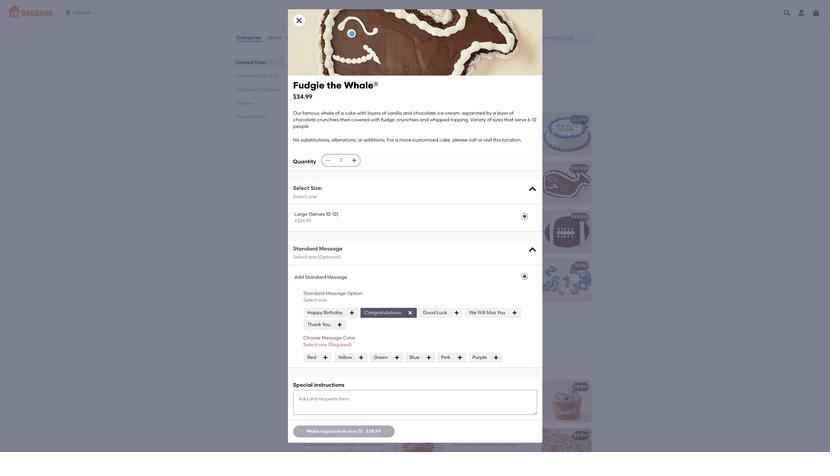Task type: describe. For each thing, give the bounding box(es) containing it.
the original soft serve™ image
[[393, 380, 443, 423]]

dashers
[[236, 100, 254, 106]]

that inside the original soft serve™ that started it all. available in a variety of classic and seasonal flavors.
[[359, 393, 368, 399]]

time
[[254, 60, 266, 65]]

large
[[294, 211, 307, 217]]

standard for standard message option select one
[[303, 290, 325, 296]]

0 vertical spatial &
[[261, 87, 264, 92]]

our
[[293, 110, 302, 116]]

cake for round ice cream cake
[[493, 117, 505, 123]]

with up covered
[[357, 110, 366, 116]]

$21.99
[[424, 117, 437, 123]]

serve,
[[339, 5, 352, 11]]

ice for sheet ice cream cake
[[318, 166, 325, 171]]

add
[[294, 275, 304, 280]]

contains: inside vanilla crunchies made with cinnabon's signature makara® cinnamon.     product contains: milk, wheat, and soy
[[348, 68, 369, 73]]

spun
[[367, 5, 378, 11]]

$34.99 inside fudgie the whale® $34.99
[[293, 93, 312, 100]]

milk inside get a pint's worth of our new cinnabon® soft serve to share, save for later, or enjoy all to yourself. product contains: milk and wheat
[[494, 26, 503, 31]]

we will miss you
[[469, 310, 505, 315]]

game ball® image
[[542, 210, 591, 253]]

0 vertical spatial chocolate
[[413, 110, 436, 116]]

a up then
[[341, 110, 344, 116]]

6-
[[528, 117, 532, 123]]

add standard message
[[294, 275, 347, 280]]

and inside cinnabon® soft serve, hand-spun with rich cheesecake bites.    product contains: milk and wheat
[[336, 19, 345, 25]]

cookie puss® image
[[393, 210, 443, 253]]

required
[[321, 428, 340, 434]]

all
[[491, 19, 496, 25]]

large (serves 10-12) +$34.99
[[294, 211, 338, 224]]

variety
[[346, 400, 362, 406]]

the original soft serve™ that started it all. available in a variety of classic and seasonal flavors.
[[304, 393, 385, 413]]

ice for square ice cream cake
[[321, 117, 328, 123]]

reviews button
[[287, 26, 306, 50]]

happy birthday
[[307, 310, 342, 315]]

number
[[452, 273, 471, 278]]

it
[[304, 400, 307, 406]]

puss®
[[321, 214, 334, 220]]

serve™ for the original soft serve™
[[343, 384, 359, 390]]

a right by
[[493, 110, 496, 116]]

people
[[293, 124, 309, 129]]

soy
[[331, 74, 339, 80]]

happy
[[307, 310, 322, 315]]

standard for standard candles
[[304, 263, 325, 269]]

$4.99
[[574, 384, 586, 390]]

makara®
[[353, 61, 373, 66]]

add standard message button
[[288, 265, 542, 290]]

fudgie for fudgie the whale®
[[452, 166, 468, 171]]

whale® for fudgie the whale®
[[477, 166, 494, 171]]

available
[[315, 400, 336, 406]]

a sweet and fruity frozen treat that's dairy-free but full of flavor. (vegan 
[[304, 442, 385, 452]]

$1.99 for 24 candles to blow out. wish not included.  *candle style may vary
[[426, 263, 437, 269]]

reviews
[[287, 35, 306, 40]]

extra for cup of toppings image to the top
[[336, 321, 348, 327]]

seasonal
[[314, 407, 334, 413]]

square ice cream cake image
[[393, 113, 443, 156]]

of inside the a sweet and fruity frozen treat that's dairy-free but full of flavor. (vegan
[[343, 449, 348, 452]]

we inside number of your choice. we won't tell.  *candle style may vary
[[506, 273, 513, 278]]

standard candles image
[[393, 259, 443, 302]]

hand-
[[353, 5, 367, 11]]

sheet
[[304, 166, 317, 171]]

0 horizontal spatial ice cream & sorbet
[[236, 87, 280, 92]]

size:
[[311, 185, 323, 191]]

crunchies for vanilla
[[320, 54, 343, 60]]

0 vertical spatial you
[[497, 310, 505, 315]]

limited time
[[236, 60, 266, 65]]

of inside the original soft serve™ that started it all. available in a variety of classic and seasonal flavors.
[[363, 400, 367, 406]]

red
[[307, 354, 316, 360]]

pint's
[[466, 5, 478, 11]]

wheat inside cinnabon® soft serve, hand-spun with rich cheesecake bites.    product contains: milk and wheat
[[346, 19, 361, 25]]

blow
[[335, 273, 345, 278]]

2 horizontal spatial sorbet
[[343, 364, 367, 372]]

special
[[293, 382, 313, 388]]

message for choose message color
[[322, 335, 342, 341]]

(1)
[[357, 428, 363, 434]]

vary inside number of your choice. we won't tell.  *candle style may vary
[[502, 279, 512, 285]]

your for cup of toppings image to the top
[[304, 321, 314, 327]]

of inside number of your choice. we won't tell.  *candle style may vary
[[472, 273, 476, 278]]

and left whipped
[[420, 117, 429, 123]]

one inside 'select size: select one'
[[308, 194, 317, 199]]

square
[[304, 117, 320, 123]]

$1.99 + for 24 candles to blow out. wish not included.  *candle style may vary
[[426, 263, 440, 269]]

+ for fudgie the whale®
[[586, 166, 589, 171]]

instructions
[[314, 382, 345, 388]]

serve™ for the original soft serve™ that started it all. available in a variety of classic and seasonal flavors.
[[342, 393, 358, 399]]

soft inside get a pint's worth of our new cinnabon® soft serve to share, save for later, or enjoy all to yourself. product contains: milk and wheat
[[478, 12, 486, 18]]

cup of toppings
[[304, 312, 341, 317]]

st
[[86, 10, 91, 16]]

categories button
[[236, 26, 262, 50]]

free
[[317, 449, 326, 452]]

miss
[[487, 310, 496, 315]]

select size: select one
[[293, 185, 323, 199]]

cream for round ice cream cake
[[476, 117, 492, 123]]

(vegan
[[364, 449, 380, 452]]

full
[[336, 449, 342, 452]]

with down layers
[[371, 117, 380, 123]]

dairy-
[[304, 449, 317, 452]]

cinnabon® crunchies (cup of toppings) image
[[393, 40, 443, 84]]

0 vertical spatial cup of toppings image
[[393, 308, 443, 351]]

message for standard message option
[[326, 290, 346, 296]]

make required choice (1) : $34.99
[[307, 428, 381, 434]]

(cup
[[354, 45, 365, 50]]

make
[[307, 428, 319, 434]]

separated
[[462, 110, 485, 116]]

may inside 24 candles to blow out. wish not included.  *candle style may vary
[[356, 279, 366, 285]]

1 vertical spatial to
[[497, 19, 502, 25]]

$3.99 for cup of toppings
[[426, 312, 437, 317]]

cake for sheet ice cream cake
[[343, 166, 355, 171]]

more
[[399, 137, 411, 143]]

product inside get a pint's worth of our new cinnabon® soft serve to share, save for later, or enjoy all to yourself. product contains: milk and wheat
[[452, 26, 470, 31]]

serve inside our famous whale of a cake with layers of vanilla and chocolate ice cream, separated by a layer of chocolate crunchies then covered with fudge, crunchies and whipped topping. variety of sizes that serve 6-12 people no substitutions, alterations, or additions. for a more customized cake, please call or visit this location.
[[515, 117, 527, 123]]

$34.99 +
[[571, 166, 589, 171]]

numbered
[[452, 263, 476, 269]]

candles for choice.
[[478, 263, 497, 269]]

a inside the original soft serve™ that started it all. available in a variety of classic and seasonal flavors.
[[342, 400, 345, 406]]

1 horizontal spatial celebration
[[298, 97, 340, 105]]

save
[[521, 12, 532, 18]]

covered
[[351, 117, 370, 123]]

choice.
[[488, 273, 504, 278]]

sheet ice cream cake image
[[393, 161, 443, 204]]

flavors.
[[335, 407, 351, 413]]

style inside number of your choice. we won't tell.  *candle style may vary
[[480, 279, 490, 285]]

cookie puss®
[[304, 214, 334, 220]]

in
[[337, 400, 341, 406]]

1 horizontal spatial toppings.
[[498, 442, 519, 448]]

vanilla crunchies made with cinnabon's signature makara® cinnamon.     product contains: milk, wheat, and soy
[[304, 54, 380, 80]]

by
[[486, 110, 492, 116]]

serve inside get a pint's worth of our new cinnabon® soft serve to share, save for later, or enjoy all to yourself. product contains: milk and wheat
[[488, 12, 499, 18]]

classic
[[368, 400, 383, 406]]

the for fudgie the whale® $34.99
[[327, 80, 342, 91]]

message inside button
[[327, 275, 347, 280]]

0 vertical spatial to
[[501, 12, 505, 18]]

this
[[493, 137, 501, 143]]

original for the original soft serve™
[[313, 384, 332, 390]]

number of your choice. we won't tell.  *candle style may vary
[[452, 273, 526, 285]]

whale
[[321, 110, 334, 116]]

extra for the bottom cup of toppings image
[[485, 442, 497, 448]]

+ for sheet ice cream cake
[[437, 166, 440, 171]]

ice for round ice cream cake
[[468, 117, 475, 123]]

1 vertical spatial &
[[336, 364, 342, 372]]

2 vertical spatial $3.99 +
[[574, 433, 589, 438]]

choose message color select one (required)
[[303, 335, 355, 347]]

flavor.
[[349, 449, 362, 452]]

milk,
[[370, 68, 380, 73]]

dessert packs
[[236, 114, 267, 120]]

vanilla
[[304, 54, 319, 60]]

(serves
[[309, 211, 325, 217]]

standard message option select one
[[303, 290, 362, 303]]

$45.99
[[423, 166, 437, 171]]

scooped ice cream image
[[542, 380, 591, 423]]

ice
[[437, 110, 444, 116]]

our famous whale of a cake with layers of vanilla and chocolate ice cream, separated by a layer of chocolate crunchies then covered with fudge, crunchies and whipped topping. variety of sizes that serve 6-12 people no substitutions, alterations, or additions. for a more customized cake, please call or visit this location.
[[293, 110, 538, 143]]

and right vanilla
[[403, 110, 412, 116]]

$3.99 + for cup of toppings
[[426, 312, 440, 317]]

standard inside button
[[305, 275, 326, 280]]

contains: inside cinnabon® soft serve, hand-spun with rich cheesecake bites.    product contains: milk and wheat
[[304, 19, 325, 25]]

our
[[499, 5, 506, 11]]

whipped
[[430, 117, 449, 123]]

soft inside cinnabon® soft serve, hand-spun with rich cheesecake bites.    product contains: milk and wheat
[[330, 5, 338, 11]]

0 horizontal spatial celebration cakes
[[236, 73, 278, 79]]

included.
[[304, 279, 324, 285]]

cheesecake
[[324, 12, 351, 18]]

0 horizontal spatial sorbet
[[265, 87, 280, 92]]

original for the original soft serve™ that started it all. available in a variety of classic and seasonal flavors.
[[313, 393, 331, 399]]

the for the original soft serve™
[[304, 384, 312, 390]]

1 vertical spatial you
[[322, 322, 330, 327]]

123rd
[[73, 10, 85, 16]]

yourself.
[[503, 19, 521, 25]]

svg image inside main navigation navigation
[[783, 9, 791, 17]]

$3.99 + for cinnabon® crunchies (cup of toppings)
[[426, 45, 440, 50]]

0 horizontal spatial cakes
[[264, 73, 278, 79]]

vanilla
[[387, 110, 402, 116]]

sorbet image
[[393, 428, 443, 452]]

2 vertical spatial $34.99
[[366, 428, 381, 434]]

select left size:
[[293, 185, 309, 191]]



Task type: vqa. For each thing, say whether or not it's contained in the screenshot.
'4.0'
no



Task type: locate. For each thing, give the bounding box(es) containing it.
milk down all
[[494, 26, 503, 31]]

standard up (optional)
[[293, 245, 318, 252]]

to right all
[[497, 19, 502, 25]]

the down signature
[[327, 80, 342, 91]]

cream
[[244, 87, 260, 92], [329, 117, 345, 123], [476, 117, 492, 123], [326, 166, 342, 171], [311, 364, 335, 372]]

1 horizontal spatial chocolate
[[413, 110, 436, 116]]

0 horizontal spatial vary
[[367, 279, 376, 285]]

select up happy
[[303, 297, 317, 303]]

$3.99 +
[[426, 45, 440, 50], [426, 312, 440, 317], [574, 433, 589, 438]]

to down our
[[501, 12, 505, 18]]

1 horizontal spatial product
[[365, 12, 383, 18]]

1 vertical spatial toppings.
[[498, 442, 519, 448]]

Special instructions text field
[[293, 390, 537, 415]]

0 vertical spatial contains:
[[304, 19, 325, 25]]

message down 24 candles to blow out. wish not included.  *candle style may vary
[[326, 290, 346, 296]]

+ for cinnabon® crunchies (cup of toppings)
[[437, 45, 440, 50]]

not
[[368, 273, 376, 278]]

crunchies down vanilla
[[397, 117, 419, 123]]

select inside 'standard message select one (optional)'
[[293, 254, 307, 260]]

fudgie the whale® image
[[542, 161, 591, 204]]

good
[[423, 310, 436, 315]]

fudgie for fudgie the whale® $34.99
[[293, 80, 325, 91]]

blue
[[410, 354, 419, 360]]

1 vertical spatial product
[[452, 26, 470, 31]]

standard for standard message select one (optional)
[[293, 245, 318, 252]]

with inside vanilla crunchies made with cinnabon's signature makara® cinnamon.     product contains: milk, wheat, and soy
[[358, 54, 368, 60]]

$1.99 + for number of your choice. we won't tell.  *candle style may vary
[[575, 263, 589, 269]]

1 horizontal spatial vary
[[502, 279, 512, 285]]

cinnabon® up 'later,'
[[452, 12, 477, 18]]

that down layer
[[504, 117, 514, 123]]

contains:
[[304, 19, 325, 25], [471, 26, 493, 31], [348, 68, 369, 73]]

cream down the whale
[[329, 117, 345, 123]]

1 horizontal spatial celebration cakes
[[298, 97, 364, 105]]

main navigation navigation
[[0, 0, 830, 26]]

0 horizontal spatial serve
[[488, 12, 499, 18]]

2 *candle from the left
[[461, 279, 479, 285]]

0 vertical spatial ice cream & sorbet
[[236, 87, 280, 92]]

yellow
[[338, 354, 352, 360]]

0 vertical spatial whale®
[[344, 80, 378, 91]]

one down size:
[[308, 194, 317, 199]]

0 horizontal spatial product
[[329, 68, 347, 73]]

search icon image
[[531, 34, 539, 42]]

ice down separated
[[468, 117, 475, 123]]

quantity
[[293, 158, 316, 165]]

1 vertical spatial wheat
[[514, 26, 529, 31]]

1 horizontal spatial $1.99 +
[[575, 263, 589, 269]]

famous
[[303, 110, 320, 116]]

good luck
[[423, 310, 447, 315]]

celebration up the whale
[[298, 97, 340, 105]]

whale®
[[344, 80, 378, 91], [477, 166, 494, 171]]

cakes up cake
[[342, 97, 364, 105]]

12
[[532, 117, 536, 123]]

that inside our famous whale of a cake with layers of vanilla and chocolate ice cream, separated by a layer of chocolate crunchies then covered with fudge, crunchies and whipped topping. variety of sizes that serve 6-12 people no substitutions, alterations, or additions. for a more customized cake, please call or visit this location.
[[504, 117, 514, 123]]

fudgie down please
[[452, 166, 468, 171]]

0 horizontal spatial style
[[344, 279, 354, 285]]

get a pint's worth of our new cinnabon® soft serve to share, save for later, or enjoy all to yourself. product contains: milk and wheat
[[452, 5, 532, 31]]

1 vertical spatial soft
[[332, 393, 341, 399]]

numbered candles image
[[542, 259, 591, 302]]

select inside choose message color select one (required)
[[303, 342, 317, 347]]

&
[[261, 87, 264, 92], [336, 364, 342, 372]]

of inside get a pint's worth of our new cinnabon® soft serve to share, save for later, or enjoy all to yourself. product contains: milk and wheat
[[493, 5, 497, 11]]

1 vertical spatial serve™
[[342, 393, 358, 399]]

signature
[[330, 61, 352, 66]]

extra
[[336, 321, 348, 327], [485, 442, 497, 448]]

+ for cup of toppings
[[437, 312, 440, 317]]

serve™ inside the original soft serve™ that started it all. available in a variety of classic and seasonal flavors.
[[342, 393, 358, 399]]

out.
[[347, 273, 355, 278]]

one down choose
[[318, 342, 327, 347]]

wheat down bites.
[[346, 19, 361, 25]]

2 original from the top
[[313, 393, 331, 399]]

style down your
[[480, 279, 490, 285]]

vary down not
[[367, 279, 376, 285]]

a inside get a pint's worth of our new cinnabon® soft serve to share, save for later, or enjoy all to yourself. product contains: milk and wheat
[[462, 5, 465, 11]]

select inside the 'standard message option select one'
[[303, 297, 317, 303]]

0 horizontal spatial may
[[356, 279, 366, 285]]

original inside the original soft serve™ that started it all. available in a variety of classic and seasonal flavors.
[[313, 393, 331, 399]]

cinnabon®
[[304, 5, 329, 11], [452, 12, 477, 18], [304, 45, 329, 50]]

soft for the original soft serve™
[[333, 384, 342, 390]]

cup
[[304, 312, 313, 317]]

message up (optional)
[[319, 245, 342, 252]]

soft up enjoy
[[478, 12, 486, 18]]

celebration cakes down time
[[236, 73, 278, 79]]

1 candles from the left
[[326, 263, 345, 269]]

1 crunchies from the left
[[317, 117, 339, 123]]

the inside the original soft serve™ that started it all. available in a variety of classic and seasonal flavors.
[[304, 393, 312, 399]]

cinnabon® for cinnabon® soft serve, hand-spun with rich cheesecake bites.    product contains: milk and wheat
[[304, 5, 329, 11]]

style down out.
[[344, 279, 354, 285]]

style inside 24 candles to blow out. wish not included.  *candle style may vary
[[344, 279, 354, 285]]

whale® down visit
[[477, 166, 494, 171]]

1 vertical spatial ice cream & sorbet
[[298, 364, 367, 372]]

*candle down blow
[[326, 279, 343, 285]]

that up variety
[[359, 393, 368, 399]]

1 vertical spatial original
[[313, 393, 331, 399]]

0 vertical spatial extra
[[336, 321, 348, 327]]

toppings)
[[372, 45, 394, 50]]

1 horizontal spatial soft
[[478, 12, 486, 18]]

cinnabon® inside cinnabon® soft serve, hand-spun with rich cheesecake bites.    product contains: milk and wheat
[[304, 5, 329, 11]]

cream for sheet ice cream cake
[[326, 166, 342, 171]]

a right the "for"
[[395, 137, 398, 143]]

sizes
[[493, 117, 503, 123]]

2 crunchies from the left
[[397, 117, 419, 123]]

0 vertical spatial that
[[504, 117, 514, 123]]

1 vary from the left
[[367, 279, 376, 285]]

cakes down time
[[264, 73, 278, 79]]

original
[[313, 384, 332, 390], [313, 393, 331, 399]]

may down wish
[[356, 279, 366, 285]]

1 horizontal spatial or
[[472, 19, 476, 25]]

cake down alterations,
[[343, 166, 355, 171]]

0 vertical spatial celebration cakes
[[236, 73, 278, 79]]

standard message select one (optional)
[[293, 245, 342, 260]]

with inside cinnabon® soft serve, hand-spun with rich cheesecake bites.    product contains: milk and wheat
[[304, 12, 313, 18]]

soft up cheesecake
[[330, 5, 338, 11]]

cream for square ice cream cake
[[329, 117, 345, 123]]

1 horizontal spatial may
[[491, 279, 501, 285]]

candles for blow
[[326, 263, 345, 269]]

customized
[[412, 137, 438, 143]]

sweet
[[308, 442, 321, 448]]

message down standard candles
[[327, 275, 347, 280]]

1 vertical spatial choice
[[341, 428, 356, 434]]

fudge,
[[381, 117, 396, 123]]

crunchies for cinnabon®
[[330, 45, 353, 50]]

wheat inside get a pint's worth of our new cinnabon® soft serve to share, save for later, or enjoy all to yourself. product contains: milk and wheat
[[514, 26, 529, 31]]

0 vertical spatial your choice of extra toppings.
[[304, 321, 370, 327]]

2 horizontal spatial or
[[478, 137, 482, 143]]

chocolate
[[413, 110, 436, 116], [293, 117, 316, 123]]

1 vertical spatial chocolate
[[293, 117, 316, 123]]

standard up candles
[[304, 263, 325, 269]]

cinnabon® up vanilla
[[304, 45, 329, 50]]

or left additions.
[[358, 137, 363, 143]]

1 horizontal spatial sorbet
[[304, 433, 319, 438]]

chocolate up the $21.99
[[413, 110, 436, 116]]

cake for square ice cream cake
[[346, 117, 358, 123]]

select up large
[[293, 194, 307, 199]]

celebration cakes up the whale
[[298, 97, 364, 105]]

serve up all
[[488, 12, 499, 18]]

we left 'won't'
[[506, 273, 513, 278]]

message up (required)
[[322, 335, 342, 341]]

select down choose
[[303, 342, 317, 347]]

$1.99 for number of your choice. we won't tell.  *candle style may vary
[[575, 263, 586, 269]]

cinnabon® soft serve, hand-spun with rich cheesecake bites.    product contains: milk and wheat
[[304, 5, 383, 25]]

2 vertical spatial to
[[329, 273, 334, 278]]

made
[[344, 54, 357, 60]]

1 vertical spatial that
[[359, 393, 368, 399]]

and inside the a sweet and fruity frozen treat that's dairy-free but full of flavor. (vegan
[[322, 442, 331, 448]]

milk inside cinnabon® soft serve, hand-spun with rich cheesecake bites.    product contains: milk and wheat
[[326, 19, 335, 25]]

1 horizontal spatial crunchies
[[397, 117, 419, 123]]

and left soy
[[321, 74, 330, 80]]

1 vertical spatial cinnabon®
[[452, 12, 477, 18]]

one inside 'standard message select one (optional)'
[[308, 254, 317, 260]]

soft inside the original soft serve™ that started it all. available in a variety of classic and seasonal flavors.
[[332, 393, 341, 399]]

0 horizontal spatial or
[[358, 137, 363, 143]]

*candle inside 24 candles to blow out. wish not included.  *candle style may vary
[[326, 279, 343, 285]]

sorbet up the sweet
[[304, 433, 319, 438]]

ice cream & sorbet down yellow
[[298, 364, 367, 372]]

fudgie inside fudgie the whale® $34.99
[[293, 80, 325, 91]]

0 vertical spatial original
[[313, 384, 332, 390]]

0 vertical spatial $3.99 +
[[426, 45, 440, 50]]

purple
[[472, 354, 487, 360]]

cake down layer
[[493, 117, 505, 123]]

crunchies
[[330, 45, 353, 50], [320, 54, 343, 60]]

2 horizontal spatial $34.99
[[571, 166, 586, 171]]

contains: down "rich"
[[304, 19, 325, 25]]

vary inside 24 candles to blow out. wish not included.  *candle style may vary
[[367, 279, 376, 285]]

1 vertical spatial contains:
[[471, 26, 493, 31]]

0 horizontal spatial wheat
[[346, 19, 361, 25]]

fudgie the whale® $34.99
[[293, 80, 378, 100]]

or right 'later,'
[[472, 19, 476, 25]]

whale® down "milk,"
[[344, 80, 378, 91]]

sorbet up packs
[[265, 87, 280, 92]]

with up 'makara®'
[[358, 54, 368, 60]]

svg image inside 123rd st button
[[65, 10, 72, 16]]

1 may from the left
[[356, 279, 366, 285]]

about button
[[267, 26, 282, 50]]

or inside get a pint's worth of our new cinnabon® soft serve to share, save for later, or enjoy all to yourself. product contains: milk and wheat
[[472, 19, 476, 25]]

1 horizontal spatial milk
[[494, 26, 503, 31]]

and down yourself.
[[504, 26, 513, 31]]

message inside 'standard message select one (optional)'
[[319, 245, 342, 252]]

0 horizontal spatial celebration
[[236, 73, 263, 79]]

and inside vanilla crunchies made with cinnabon's signature makara® cinnamon.     product contains: milk, wheat, and soy
[[321, 74, 330, 80]]

round ice cream cake image
[[542, 113, 591, 156]]

vary down choice.
[[502, 279, 512, 285]]

standard down standard candles
[[305, 275, 326, 280]]

milk
[[326, 19, 335, 25], [494, 26, 503, 31]]

1 horizontal spatial $34.99
[[366, 428, 381, 434]]

1 $1.99 from the left
[[426, 263, 437, 269]]

1 vertical spatial cakes
[[342, 97, 364, 105]]

12)
[[332, 211, 338, 217]]

1 vertical spatial the
[[304, 393, 312, 399]]

ice cream & sorbet up the dashers
[[236, 87, 280, 92]]

$42.99
[[571, 214, 586, 220]]

but
[[327, 449, 335, 452]]

may
[[356, 279, 366, 285], [491, 279, 501, 285]]

contains: inside get a pint's worth of our new cinnabon® soft serve to share, save for later, or enjoy all to yourself. product contains: milk and wheat
[[471, 26, 493, 31]]

0 horizontal spatial &
[[261, 87, 264, 92]]

cream down red
[[311, 364, 335, 372]]

serve left 6- at the right top of page
[[515, 117, 527, 123]]

and down the all.
[[304, 407, 313, 413]]

0 vertical spatial $3.99
[[426, 45, 437, 50]]

1 vertical spatial $3.99
[[426, 312, 437, 317]]

product inside cinnabon® soft serve, hand-spun with rich cheesecake bites.    product contains: milk and wheat
[[365, 12, 383, 18]]

+ for numbered candles
[[586, 263, 589, 269]]

cake,
[[439, 137, 451, 143]]

choice for the bottom cup of toppings image
[[463, 442, 478, 448]]

0 vertical spatial celebration
[[236, 73, 263, 79]]

tell.
[[452, 279, 460, 285]]

1 style from the left
[[344, 279, 354, 285]]

ice down the whale
[[321, 117, 328, 123]]

product down 'later,'
[[452, 26, 470, 31]]

whale® inside fudgie the whale® $34.99
[[344, 80, 378, 91]]

1 horizontal spatial wheat
[[514, 26, 529, 31]]

one inside choose message color select one (required)
[[318, 342, 327, 347]]

wish
[[356, 273, 367, 278]]

chocolate up people
[[293, 117, 316, 123]]

message inside the 'standard message option select one'
[[326, 290, 346, 296]]

a right get
[[462, 5, 465, 11]]

about
[[267, 35, 282, 40]]

1 vertical spatial serve
[[515, 117, 527, 123]]

$4.99 +
[[574, 384, 589, 390]]

0 horizontal spatial whale®
[[344, 80, 378, 91]]

*candle down number
[[461, 279, 479, 285]]

may inside number of your choice. we won't tell.  *candle style may vary
[[491, 279, 501, 285]]

for
[[387, 137, 394, 143]]

celebration down limited time
[[236, 73, 263, 79]]

1 vertical spatial whale®
[[477, 166, 494, 171]]

candles up your
[[478, 263, 497, 269]]

product inside vanilla crunchies made with cinnabon's signature makara® cinnamon.     product contains: milk, wheat, and soy
[[329, 68, 347, 73]]

for
[[452, 19, 458, 25]]

cream right 'sheet'
[[326, 166, 342, 171]]

your choice of extra toppings. for cup of toppings image to the top
[[304, 321, 370, 327]]

0 horizontal spatial *candle
[[326, 279, 343, 285]]

Search Carvel search field
[[541, 35, 592, 41]]

contains: down 'makara®'
[[348, 68, 369, 73]]

to left blow
[[329, 273, 334, 278]]

ice right 'sheet'
[[318, 166, 325, 171]]

select up the 24
[[293, 254, 307, 260]]

share,
[[506, 12, 520, 18]]

*candle inside number of your choice. we won't tell.  *candle style may vary
[[461, 279, 479, 285]]

to
[[501, 12, 505, 18], [497, 19, 502, 25], [329, 273, 334, 278]]

the
[[304, 384, 312, 390], [304, 393, 312, 399]]

candles
[[310, 273, 328, 278]]

1 vertical spatial your choice of extra toppings.
[[452, 442, 519, 448]]

or right call
[[478, 137, 482, 143]]

you down toppings
[[322, 322, 330, 327]]

1 vertical spatial we
[[469, 310, 476, 315]]

toppings
[[320, 312, 341, 317]]

crunchies up made
[[330, 45, 353, 50]]

product
[[365, 12, 383, 18], [452, 26, 470, 31], [329, 68, 347, 73]]

2 $1.99 + from the left
[[575, 263, 589, 269]]

soft for the original soft serve™ that started it all. available in a variety of classic and seasonal flavors.
[[332, 393, 341, 399]]

layer
[[497, 110, 508, 116]]

2 vertical spatial cinnabon®
[[304, 45, 329, 50]]

1 horizontal spatial serve
[[515, 117, 527, 123]]

green
[[374, 354, 388, 360]]

ice up the dashers
[[236, 87, 243, 92]]

one up standard candles
[[308, 254, 317, 260]]

square ice cream cake
[[304, 117, 358, 123]]

all.
[[308, 400, 314, 406]]

0 vertical spatial toppings.
[[349, 321, 370, 327]]

cup of toppings image
[[393, 308, 443, 351], [542, 428, 591, 452]]

contains: down enjoy
[[471, 26, 493, 31]]

and down cheesecake
[[336, 19, 345, 25]]

+ for square ice cream cake
[[437, 117, 440, 123]]

$21.99 +
[[424, 117, 440, 123]]

1 vertical spatial crunchies
[[320, 54, 343, 60]]

0 horizontal spatial extra
[[336, 321, 348, 327]]

svg image
[[783, 9, 791, 17], [528, 185, 537, 194], [528, 245, 537, 254], [349, 310, 354, 316], [454, 310, 459, 316], [323, 355, 328, 360], [426, 355, 431, 360], [457, 355, 463, 360]]

thank you
[[307, 322, 330, 327]]

1 horizontal spatial whale®
[[477, 166, 494, 171]]

cinnabon® up "rich"
[[304, 5, 329, 11]]

$3.99 for cinnabon® crunchies (cup of toppings)
[[426, 45, 437, 50]]

2 vary from the left
[[502, 279, 512, 285]]

1 the from the top
[[304, 384, 312, 390]]

choice for cup of toppings image to the top
[[315, 321, 330, 327]]

no
[[293, 137, 300, 143]]

treat
[[360, 442, 371, 448]]

+ for standard candles
[[437, 263, 440, 269]]

cinnabon® shake image
[[393, 0, 443, 35]]

the down call
[[469, 166, 476, 171]]

0 horizontal spatial $1.99 +
[[426, 263, 440, 269]]

and inside the original soft serve™ that started it all. available in a variety of classic and seasonal flavors.
[[304, 407, 313, 413]]

get
[[452, 5, 461, 11]]

1 vertical spatial sorbet
[[343, 364, 367, 372]]

1 horizontal spatial style
[[480, 279, 490, 285]]

standard inside the 'standard message option select one'
[[303, 290, 325, 296]]

please
[[453, 137, 468, 143]]

one up happy birthday
[[318, 297, 327, 303]]

0 vertical spatial we
[[506, 273, 513, 278]]

1 vertical spatial $34.99
[[571, 166, 586, 171]]

1 horizontal spatial &
[[336, 364, 342, 372]]

2 style from the left
[[480, 279, 490, 285]]

your choice of extra toppings. for the bottom cup of toppings image
[[452, 442, 519, 448]]

enjoy
[[477, 19, 490, 25]]

0 vertical spatial soft
[[333, 384, 342, 390]]

ice cream & sorbet
[[236, 87, 280, 92], [298, 364, 367, 372]]

a
[[462, 5, 465, 11], [341, 110, 344, 116], [493, 110, 496, 116], [395, 137, 398, 143], [342, 400, 345, 406]]

categories
[[236, 35, 262, 40]]

2 vertical spatial $3.99
[[574, 433, 586, 438]]

1 vertical spatial cup of toppings image
[[542, 428, 591, 452]]

cream up the dashers
[[244, 87, 260, 92]]

sorbet down yellow
[[343, 364, 367, 372]]

crunchies down the whale
[[317, 117, 339, 123]]

and inside get a pint's worth of our new cinnabon® soft serve to share, save for later, or enjoy all to yourself. product contains: milk and wheat
[[504, 26, 513, 31]]

2 vertical spatial product
[[329, 68, 347, 73]]

crunchies inside vanilla crunchies made with cinnabon's signature makara® cinnamon.     product contains: milk, wheat, and soy
[[320, 54, 343, 60]]

2 the from the top
[[304, 393, 312, 399]]

to inside 24 candles to blow out. wish not included.  *candle style may vary
[[329, 273, 334, 278]]

0 horizontal spatial milk
[[326, 19, 335, 25]]

wheat down yourself.
[[514, 26, 529, 31]]

the for fudgie the whale®
[[469, 166, 476, 171]]

1 vertical spatial your
[[452, 442, 462, 448]]

and up 'but'
[[322, 442, 331, 448]]

one inside the 'standard message option select one'
[[318, 297, 327, 303]]

0 vertical spatial the
[[304, 384, 312, 390]]

ice down red
[[298, 364, 309, 372]]

0 horizontal spatial fudgie
[[293, 80, 325, 91]]

message for standard message
[[319, 245, 342, 252]]

the inside fudgie the whale® $34.99
[[327, 80, 342, 91]]

luck
[[437, 310, 447, 315]]

wheat
[[346, 19, 361, 25], [514, 26, 529, 31]]

message
[[319, 245, 342, 252], [327, 275, 347, 280], [326, 290, 346, 296], [322, 335, 342, 341]]

1 original from the top
[[313, 384, 332, 390]]

milk down cheesecake
[[326, 19, 335, 25]]

0 horizontal spatial choice
[[315, 321, 330, 327]]

whale® for fudgie the whale® $34.99
[[344, 80, 378, 91]]

your for the bottom cup of toppings image
[[452, 442, 462, 448]]

2 vertical spatial sorbet
[[304, 433, 319, 438]]

0 horizontal spatial chocolate
[[293, 117, 316, 123]]

$45.99 +
[[423, 166, 440, 171]]

1 horizontal spatial extra
[[485, 442, 497, 448]]

1 *candle from the left
[[326, 279, 343, 285]]

0 horizontal spatial your choice of extra toppings.
[[304, 321, 370, 327]]

123rd st
[[73, 10, 91, 16]]

standard down included.
[[303, 290, 325, 296]]

we left will
[[469, 310, 476, 315]]

standard candles
[[304, 263, 345, 269]]

bites.
[[352, 12, 364, 18]]

:
[[364, 428, 365, 434]]

0 vertical spatial milk
[[326, 19, 335, 25]]

cream down by
[[476, 117, 492, 123]]

0 vertical spatial $34.99
[[293, 93, 312, 100]]

message inside choose message color select one (required)
[[322, 335, 342, 341]]

new
[[507, 5, 516, 11]]

0 vertical spatial serve
[[488, 12, 499, 18]]

2 candles from the left
[[478, 263, 497, 269]]

1 horizontal spatial choice
[[341, 428, 356, 434]]

cinnabon® inside get a pint's worth of our new cinnabon® soft serve to share, save for later, or enjoy all to yourself. product contains: milk and wheat
[[452, 12, 477, 18]]

2 $1.99 from the left
[[575, 263, 586, 269]]

choice
[[315, 321, 330, 327], [341, 428, 356, 434], [463, 442, 478, 448]]

with left "rich"
[[304, 12, 313, 18]]

svg image
[[812, 9, 820, 17], [65, 10, 72, 16], [295, 17, 303, 25], [325, 158, 330, 163], [352, 158, 357, 163], [408, 310, 413, 316], [512, 310, 517, 316], [337, 322, 342, 327], [359, 355, 364, 360], [394, 355, 400, 360], [493, 355, 499, 360]]

cinnabon® for cinnabon® crunchies (cup of toppings)
[[304, 45, 329, 50]]

worth
[[479, 5, 492, 11]]

the for the original soft serve™ that started it all. available in a variety of classic and seasonal flavors.
[[304, 393, 312, 399]]

& down yellow
[[336, 364, 342, 372]]

0 vertical spatial crunchies
[[330, 45, 353, 50]]

2 horizontal spatial choice
[[463, 442, 478, 448]]

1 $1.99 + from the left
[[426, 263, 440, 269]]

cinnabon® ice cream pint image
[[542, 0, 591, 35]]

+ for round ice cream cake
[[586, 117, 589, 123]]

0 horizontal spatial $1.99
[[426, 263, 437, 269]]

1 horizontal spatial candles
[[478, 263, 497, 269]]

the
[[327, 80, 342, 91], [469, 166, 476, 171]]

$36.99 +
[[571, 117, 589, 123]]

2 may from the left
[[491, 279, 501, 285]]

0 vertical spatial product
[[365, 12, 383, 18]]

cake down cake
[[346, 117, 358, 123]]

standard inside 'standard message select one (optional)'
[[293, 245, 318, 252]]

Input item quantity number field
[[334, 155, 348, 166]]

your
[[304, 321, 314, 327], [452, 442, 462, 448]]



